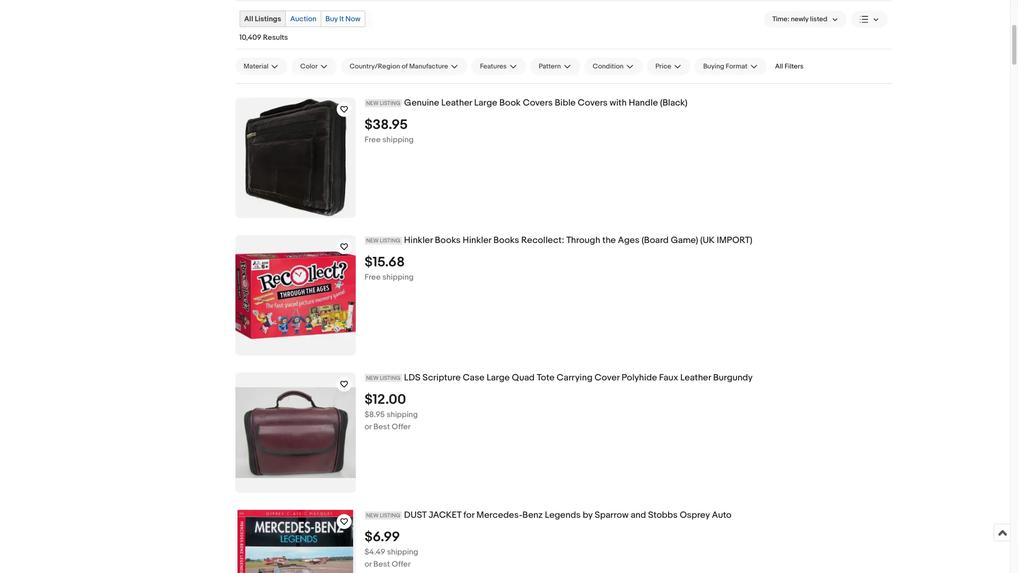 Task type: describe. For each thing, give the bounding box(es) containing it.
handle
[[629, 98, 659, 108]]

results
[[263, 33, 288, 42]]

stobbs
[[649, 510, 678, 521]]

color button
[[292, 58, 337, 75]]

10,409 results
[[240, 33, 288, 42]]

by
[[583, 510, 593, 521]]

shipping for $12.00
[[387, 410, 418, 420]]

listed
[[811, 15, 828, 23]]

manufacture
[[410, 62, 449, 71]]

time: newly listed
[[773, 15, 828, 23]]

or for $6.99
[[365, 559, 372, 569]]

with
[[610, 98, 627, 108]]

features button
[[472, 58, 526, 75]]

listing for $38.95
[[380, 100, 401, 107]]

case
[[463, 373, 485, 383]]

format
[[726, 62, 748, 71]]

of
[[402, 62, 408, 71]]

genuine
[[404, 98, 440, 108]]

faux
[[660, 373, 679, 383]]

and
[[631, 510, 647, 521]]

time:
[[773, 15, 790, 23]]

0 horizontal spatial leather
[[442, 98, 472, 108]]

sparrow
[[595, 510, 629, 521]]

listing for $6.99
[[380, 512, 401, 519]]

hinkler books hinkler books recollect: through the ages (board game) (uk import) image
[[235, 251, 356, 339]]

material button
[[235, 58, 288, 75]]

$12.00
[[365, 392, 406, 408]]

0 vertical spatial large
[[475, 98, 498, 108]]

buying
[[704, 62, 725, 71]]

cover
[[595, 373, 620, 383]]

shipping for $6.99
[[387, 547, 419, 557]]

all listings
[[244, 14, 281, 23]]

$6.99 $4.49 shipping or best offer
[[365, 529, 419, 569]]

listings
[[255, 14, 281, 23]]

all filters button
[[771, 58, 808, 75]]

new for $12.00
[[366, 375, 379, 382]]

benz
[[523, 510, 543, 521]]

offer for $12.00
[[392, 422, 411, 432]]

all for all filters
[[776, 62, 784, 71]]

auction link
[[286, 11, 321, 27]]

buying format button
[[695, 58, 767, 75]]

pattern button
[[531, 58, 580, 75]]

quad
[[512, 373, 535, 383]]

country/region of manufacture
[[350, 62, 449, 71]]

best for $12.00
[[374, 422, 390, 432]]

ages
[[618, 235, 640, 246]]

country/region
[[350, 62, 400, 71]]

1 covers from the left
[[523, 98, 553, 108]]

2 covers from the left
[[578, 98, 608, 108]]

new listing genuine leather large book covers bible covers with handle (black)
[[366, 98, 688, 108]]

listing for $12.00
[[380, 375, 401, 382]]

shipping for $38.95
[[383, 135, 414, 145]]

polyhide
[[622, 373, 658, 383]]

$38.95 free shipping
[[365, 117, 414, 145]]

dust
[[404, 510, 427, 521]]

1 vertical spatial large
[[487, 373, 510, 383]]

auction
[[290, 14, 317, 23]]

time: newly listed button
[[765, 11, 847, 28]]

buy it now
[[326, 14, 361, 23]]

view: list view image
[[860, 14, 880, 25]]

$38.95
[[365, 117, 408, 133]]

price
[[656, 62, 672, 71]]

$15.68 free shipping
[[365, 254, 414, 282]]

offer for $6.99
[[392, 559, 411, 569]]

new listing lds scripture case large quad tote carrying cover polyhide faux leather burgundy
[[366, 373, 753, 383]]

price button
[[647, 58, 691, 75]]



Task type: locate. For each thing, give the bounding box(es) containing it.
listing up $15.68
[[380, 237, 401, 244]]

lds
[[404, 373, 421, 383]]

leather right the faux
[[681, 373, 712, 383]]

free down "$38.95"
[[365, 135, 381, 145]]

0 horizontal spatial all
[[244, 14, 253, 23]]

all
[[244, 14, 253, 23], [776, 62, 784, 71]]

new up "$6.99" at the left bottom of the page
[[366, 512, 379, 519]]

1 or from the top
[[365, 422, 372, 432]]

condition button
[[585, 58, 643, 75]]

new up $12.00
[[366, 375, 379, 382]]

1 new from the top
[[366, 100, 379, 107]]

shipping for $15.68
[[383, 272, 414, 282]]

color
[[301, 62, 318, 71]]

new inside new listing lds scripture case large quad tote carrying cover polyhide faux leather burgundy
[[366, 375, 379, 382]]

all filters
[[776, 62, 804, 71]]

1 offer from the top
[[392, 422, 411, 432]]

10,409
[[240, 33, 262, 42]]

new for $15.68
[[366, 237, 379, 244]]

offer down "$6.99" at the left bottom of the page
[[392, 559, 411, 569]]

listing up "$38.95"
[[380, 100, 401, 107]]

1 horizontal spatial books
[[494, 235, 520, 246]]

shipping
[[383, 135, 414, 145], [383, 272, 414, 282], [387, 410, 418, 420], [387, 547, 419, 557]]

through
[[567, 235, 601, 246]]

best down $8.95
[[374, 422, 390, 432]]

0 horizontal spatial hinkler
[[404, 235, 433, 246]]

listing inside new listing dust jacket for mercedes-benz legends by sparrow and stobbs osprey auto
[[380, 512, 401, 519]]

jacket
[[429, 510, 462, 521]]

shipping down $12.00
[[387, 410, 418, 420]]

pattern
[[539, 62, 561, 71]]

shipping down $15.68
[[383, 272, 414, 282]]

1 vertical spatial best
[[374, 559, 390, 569]]

free
[[365, 135, 381, 145], [365, 272, 381, 282]]

1 horizontal spatial leather
[[681, 373, 712, 383]]

game)
[[671, 235, 699, 246]]

shipping down "$6.99" at the left bottom of the page
[[387, 547, 419, 557]]

$12.00 $8.95 shipping or best offer
[[365, 392, 418, 432]]

$15.68
[[365, 254, 405, 271]]

2 hinkler from the left
[[463, 235, 492, 246]]

offer down $12.00
[[392, 422, 411, 432]]

$8.95
[[365, 410, 385, 420]]

listing for $15.68
[[380, 237, 401, 244]]

1 vertical spatial leather
[[681, 373, 712, 383]]

features
[[480, 62, 507, 71]]

bible
[[555, 98, 576, 108]]

or inside $12.00 $8.95 shipping or best offer
[[365, 422, 372, 432]]

genuine leather large book covers bible covers with handle (black) image
[[240, 98, 351, 218]]

new for $6.99
[[366, 512, 379, 519]]

offer inside $6.99 $4.49 shipping or best offer
[[392, 559, 411, 569]]

0 vertical spatial free
[[365, 135, 381, 145]]

auto
[[712, 510, 732, 521]]

or
[[365, 422, 372, 432], [365, 559, 372, 569]]

best for $6.99
[[374, 559, 390, 569]]

free down $15.68
[[365, 272, 381, 282]]

1 vertical spatial or
[[365, 559, 372, 569]]

listing inside new listing lds scripture case large quad tote carrying cover polyhide faux leather burgundy
[[380, 375, 401, 382]]

leather right genuine
[[442, 98, 472, 108]]

best down $4.49
[[374, 559, 390, 569]]

(uk
[[701, 235, 715, 246]]

4 new from the top
[[366, 512, 379, 519]]

tote
[[537, 373, 555, 383]]

covers left with
[[578, 98, 608, 108]]

covers
[[523, 98, 553, 108], [578, 98, 608, 108]]

all left filters
[[776, 62, 784, 71]]

4 listing from the top
[[380, 512, 401, 519]]

all listings link
[[240, 11, 286, 27]]

all up 10,409
[[244, 14, 253, 23]]

2 books from the left
[[494, 235, 520, 246]]

all for all listings
[[244, 14, 253, 23]]

2 best from the top
[[374, 559, 390, 569]]

condition
[[593, 62, 624, 71]]

1 listing from the top
[[380, 100, 401, 107]]

mercedes-
[[477, 510, 523, 521]]

buy it now link
[[321, 11, 365, 27]]

2 or from the top
[[365, 559, 372, 569]]

material
[[244, 62, 269, 71]]

best inside $6.99 $4.49 shipping or best offer
[[374, 559, 390, 569]]

now
[[346, 14, 361, 23]]

large
[[475, 98, 498, 108], [487, 373, 510, 383]]

free inside '$15.68 free shipping'
[[365, 272, 381, 282]]

new listing dust jacket for mercedes-benz legends by sparrow and stobbs osprey auto
[[366, 510, 732, 521]]

1 vertical spatial all
[[776, 62, 784, 71]]

osprey
[[680, 510, 710, 521]]

for
[[464, 510, 475, 521]]

carrying
[[557, 373, 593, 383]]

best
[[374, 422, 390, 432], [374, 559, 390, 569]]

0 horizontal spatial books
[[435, 235, 461, 246]]

best inside $12.00 $8.95 shipping or best offer
[[374, 422, 390, 432]]

or down $4.49
[[365, 559, 372, 569]]

newly
[[792, 15, 809, 23]]

free inside $38.95 free shipping
[[365, 135, 381, 145]]

free for $38.95
[[365, 135, 381, 145]]

the
[[603, 235, 616, 246]]

2 offer from the top
[[392, 559, 411, 569]]

offer inside $12.00 $8.95 shipping or best offer
[[392, 422, 411, 432]]

3 new from the top
[[366, 375, 379, 382]]

legends
[[545, 510, 581, 521]]

2 free from the top
[[365, 272, 381, 282]]

new listing hinkler books hinkler books recollect: through the ages (board game) (uk import)
[[366, 235, 753, 246]]

1 horizontal spatial covers
[[578, 98, 608, 108]]

import)
[[717, 235, 753, 246]]

0 vertical spatial leather
[[442, 98, 472, 108]]

country/region of manufacture button
[[341, 58, 468, 75]]

new up "$38.95"
[[366, 100, 379, 107]]

0 vertical spatial or
[[365, 422, 372, 432]]

large left book
[[475, 98, 498, 108]]

free for $15.68
[[365, 272, 381, 282]]

large right the case
[[487, 373, 510, 383]]

new inside new listing dust jacket for mercedes-benz legends by sparrow and stobbs osprey auto
[[366, 512, 379, 519]]

1 vertical spatial offer
[[392, 559, 411, 569]]

covers left bible
[[523, 98, 553, 108]]

$6.99
[[365, 529, 400, 545]]

it
[[340, 14, 344, 23]]

0 vertical spatial best
[[374, 422, 390, 432]]

(black)
[[661, 98, 688, 108]]

filters
[[785, 62, 804, 71]]

new for $38.95
[[366, 100, 379, 107]]

new
[[366, 100, 379, 107], [366, 237, 379, 244], [366, 375, 379, 382], [366, 512, 379, 519]]

listing up $12.00
[[380, 375, 401, 382]]

shipping inside $12.00 $8.95 shipping or best offer
[[387, 410, 418, 420]]

1 hinkler from the left
[[404, 235, 433, 246]]

shipping inside $6.99 $4.49 shipping or best offer
[[387, 547, 419, 557]]

hinkler
[[404, 235, 433, 246], [463, 235, 492, 246]]

new up $15.68
[[366, 237, 379, 244]]

1 best from the top
[[374, 422, 390, 432]]

leather
[[442, 98, 472, 108], [681, 373, 712, 383]]

3 listing from the top
[[380, 375, 401, 382]]

0 horizontal spatial covers
[[523, 98, 553, 108]]

burgundy
[[714, 373, 753, 383]]

or down $8.95
[[365, 422, 372, 432]]

listing inside 'new listing hinkler books hinkler books recollect: through the ages (board game) (uk import)'
[[380, 237, 401, 244]]

1 free from the top
[[365, 135, 381, 145]]

0 vertical spatial all
[[244, 14, 253, 23]]

shipping inside $38.95 free shipping
[[383, 135, 414, 145]]

or for $12.00
[[365, 422, 372, 432]]

1 horizontal spatial all
[[776, 62, 784, 71]]

0 vertical spatial offer
[[392, 422, 411, 432]]

shipping inside '$15.68 free shipping'
[[383, 272, 414, 282]]

all inside button
[[776, 62, 784, 71]]

new inside 'new listing hinkler books hinkler books recollect: through the ages (board game) (uk import)'
[[366, 237, 379, 244]]

offer
[[392, 422, 411, 432], [392, 559, 411, 569]]

$4.49
[[365, 547, 386, 557]]

scripture
[[423, 373, 461, 383]]

shipping down "$38.95"
[[383, 135, 414, 145]]

books
[[435, 235, 461, 246], [494, 235, 520, 246]]

1 vertical spatial free
[[365, 272, 381, 282]]

dust jacket for mercedes-benz legends by sparrow and stobbs osprey auto image
[[237, 510, 354, 573]]

listing inside new listing genuine leather large book covers bible covers with handle (black)
[[380, 100, 401, 107]]

1 horizontal spatial hinkler
[[463, 235, 492, 246]]

listing up "$6.99" at the left bottom of the page
[[380, 512, 401, 519]]

book
[[500, 98, 521, 108]]

new inside new listing genuine leather large book covers bible covers with handle (black)
[[366, 100, 379, 107]]

1 books from the left
[[435, 235, 461, 246]]

buy
[[326, 14, 338, 23]]

lds scripture case large quad tote carrying cover polyhide faux leather burgundy image
[[235, 388, 356, 478]]

(board
[[642, 235, 669, 246]]

2 listing from the top
[[380, 237, 401, 244]]

2 new from the top
[[366, 237, 379, 244]]

buying format
[[704, 62, 748, 71]]

or inside $6.99 $4.49 shipping or best offer
[[365, 559, 372, 569]]

recollect:
[[522, 235, 565, 246]]

listing
[[380, 100, 401, 107], [380, 237, 401, 244], [380, 375, 401, 382], [380, 512, 401, 519]]



Task type: vqa. For each thing, say whether or not it's contained in the screenshot.
shipping
yes



